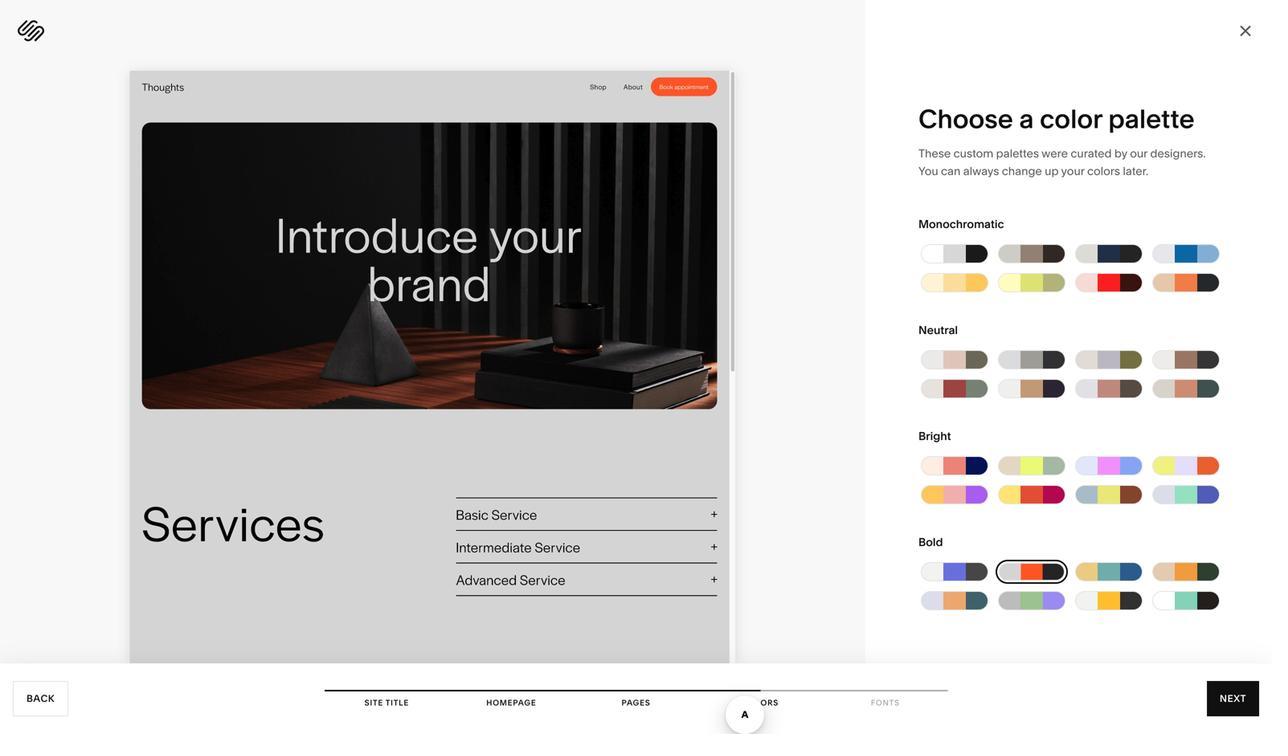 Task type: locate. For each thing, give the bounding box(es) containing it.
back
[[27, 693, 55, 705]]

curated
[[1071, 147, 1112, 160]]

back button
[[13, 682, 68, 717]]

homepage
[[487, 699, 537, 708]]

these custom palettes were curated by our designers. you can always change up your colors later.
[[919, 147, 1206, 178]]

next button
[[1207, 682, 1260, 717]]

bright
[[919, 430, 951, 443]]

title
[[386, 699, 409, 708]]

bold
[[919, 536, 943, 549]]

custom
[[954, 147, 994, 160]]

always
[[964, 164, 1000, 178]]

your
[[1062, 164, 1085, 178]]

up
[[1045, 164, 1059, 178]]

site title
[[365, 699, 409, 708]]

change
[[1002, 164, 1043, 178]]

monochromatic
[[919, 217, 1004, 231]]

colors
[[743, 699, 779, 708]]

site
[[365, 699, 383, 708]]

these
[[919, 147, 951, 160]]



Task type: describe. For each thing, give the bounding box(es) containing it.
choose
[[919, 103, 1014, 135]]

palette
[[1109, 103, 1195, 135]]

choose a color palette
[[919, 103, 1195, 135]]

pages
[[622, 699, 651, 708]]

you
[[919, 164, 939, 178]]

a
[[1020, 103, 1034, 135]]

designers.
[[1151, 147, 1206, 160]]

color
[[1040, 103, 1103, 135]]

by
[[1115, 147, 1128, 160]]

were
[[1042, 147, 1068, 160]]

fonts
[[871, 699, 900, 708]]

can
[[941, 164, 961, 178]]

next
[[1220, 693, 1247, 705]]

later.
[[1123, 164, 1149, 178]]

neutral
[[919, 324, 958, 337]]

our
[[1130, 147, 1148, 160]]

palettes
[[997, 147, 1039, 160]]

colors
[[1088, 164, 1121, 178]]



Task type: vqa. For each thing, say whether or not it's contained in the screenshot.
'Title'
yes



